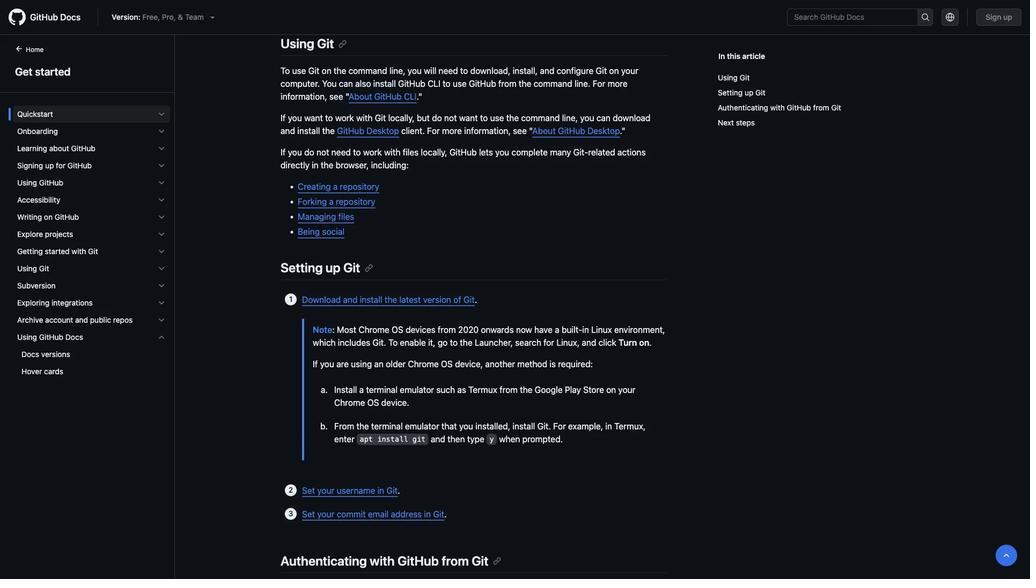 Task type: locate. For each thing, give the bounding box(es) containing it.
device,
[[455, 359, 483, 369]]

0 horizontal spatial need
[[332, 147, 351, 158]]

locally, inside if you want to work with git locally, but do not want to use the command line, you can download and install the
[[388, 113, 415, 123]]

and down the linux
[[582, 338, 597, 348]]

5 sc 9kayk9 0 image from the top
[[157, 282, 166, 290]]

for up prompted.
[[553, 421, 566, 431]]

termux
[[469, 385, 497, 395]]

you inside to use git on the command line, you will need to download, install, and configure git on your computer. you can also install github cli to use github from the command line. for more information, see "
[[408, 66, 422, 76]]

. down environment,
[[650, 338, 652, 348]]

install inside if you want to work with git locally, but do not want to use the command line, you can download and install the
[[297, 126, 320, 136]]

1 sc 9kayk9 0 image from the top
[[157, 127, 166, 136]]

to inside ": most chrome os devices from 2020 onwards now have a built-in linux environment, which includes git. to enable it, go to the launcher, search for linux, and click"
[[450, 338, 458, 348]]

3 sc 9kayk9 0 image from the top
[[157, 162, 166, 170]]

and left public
[[75, 316, 88, 325]]

locally,
[[388, 113, 415, 123], [421, 147, 447, 158]]

search image
[[921, 13, 930, 21]]

go
[[438, 338, 448, 348]]

1 vertical spatial using git
[[718, 73, 750, 82]]

the inside from the terminal emulator that you installed, install git. for example, in termux, enter
[[357, 421, 369, 431]]

locally, inside if you do not need to work with files locally, github lets you complete many git-related actions directly in the browser, including:
[[421, 147, 447, 158]]

files
[[403, 147, 419, 158], [338, 212, 354, 222]]

1 horizontal spatial not
[[444, 113, 457, 123]]

tooltip
[[996, 545, 1018, 567]]

using github
[[17, 178, 63, 187]]

using git up computer.
[[281, 36, 334, 51]]

0 vertical spatial work
[[335, 113, 354, 123]]

os inside install a terminal emulator such as termux from the google play store on your chrome os device.
[[367, 398, 379, 408]]

on right configure
[[609, 66, 619, 76]]

sc 9kayk9 0 image
[[157, 110, 166, 119], [157, 144, 166, 153], [157, 162, 166, 170], [157, 179, 166, 187], [157, 196, 166, 204], [157, 265, 166, 273]]

1 horizontal spatial to
[[388, 338, 398, 348]]

github inside learning about github dropdown button
[[71, 144, 95, 153]]

need right will
[[439, 66, 458, 76]]

0 horizontal spatial desktop
[[367, 126, 399, 136]]

1 horizontal spatial need
[[439, 66, 458, 76]]

." down 'download'
[[620, 126, 626, 136]]

8 sc 9kayk9 0 image from the top
[[157, 333, 166, 342]]

get started
[[15, 65, 71, 78]]

forking
[[298, 197, 327, 207]]

sc 9kayk9 0 image inside "using git" dropdown button
[[157, 265, 166, 273]]

line.
[[575, 79, 591, 89]]

the left latest
[[385, 295, 397, 305]]

0 vertical spatial chrome
[[359, 325, 390, 335]]

git inside dropdown button
[[39, 264, 49, 273]]

2 desktop from the left
[[588, 126, 620, 136]]

set for set your username in git
[[302, 486, 315, 496]]

6 sc 9kayk9 0 image from the top
[[157, 265, 166, 273]]

0 vertical spatial git.
[[373, 338, 386, 348]]

1 set from the top
[[302, 486, 315, 496]]

if inside if you do not need to work with files locally, github lets you complete many git-related actions directly in the browser, including:
[[281, 147, 286, 158]]

quickstart
[[17, 110, 53, 119]]

2 vertical spatial os
[[367, 398, 379, 408]]

more up if you do not need to work with files locally, github lets you complete many git-related actions directly in the browser, including: at top
[[442, 126, 462, 136]]

use up the github desktop client.  for more information, see " about github desktop ."
[[490, 113, 504, 123]]

not inside if you do not need to work with files locally, github lets you complete many git-related actions directly in the browser, including:
[[317, 147, 329, 158]]

1 vertical spatial started
[[45, 247, 70, 256]]

github inside signing up for github dropdown button
[[68, 161, 92, 170]]

set left commit
[[302, 509, 315, 519]]

docs down archive account and public repos on the left of the page
[[65, 333, 83, 342]]

emulator inside from the terminal emulator that you installed, install git. for example, in termux, enter
[[405, 421, 439, 431]]

1 vertical spatial files
[[338, 212, 354, 222]]

steps
[[736, 118, 755, 127]]

emulator inside install a terminal emulator such as termux from the google play store on your chrome os device.
[[400, 385, 434, 395]]

1 vertical spatial set
[[302, 509, 315, 519]]

learning about github button
[[13, 140, 170, 157]]

cli inside to use git on the command line, you will need to download, install, and configure git on your computer. you can also install github cli to use github from the command line. for more information, see "
[[428, 79, 441, 89]]

and inside if you want to work with git locally, but do not want to use the command line, you can download and install the
[[281, 126, 295, 136]]

locally, down client.
[[421, 147, 447, 158]]

0 horizontal spatial information,
[[281, 92, 327, 102]]

1 vertical spatial if
[[281, 147, 286, 158]]

install inside from the terminal emulator that you installed, install git. for example, in termux, enter
[[513, 421, 535, 431]]

using down getting
[[17, 264, 37, 273]]

to inside ": most chrome os devices from 2020 onwards now have a built-in linux environment, which includes git. to enable it, go to the launcher, search for linux, and click"
[[388, 338, 398, 348]]

2 sc 9kayk9 0 image from the top
[[157, 213, 166, 222]]

information,
[[281, 92, 327, 102], [464, 126, 511, 136]]

not up 'creating'
[[317, 147, 329, 158]]

1 vertical spatial command
[[534, 79, 572, 89]]

1 horizontal spatial information,
[[464, 126, 511, 136]]

1 vertical spatial line,
[[562, 113, 578, 123]]

archive
[[17, 316, 43, 325]]

1 horizontal spatial setting
[[718, 88, 743, 97]]

for inside signing up for github dropdown button
[[56, 161, 66, 170]]

terminal
[[366, 385, 398, 395], [371, 421, 403, 431]]

setting up git link
[[718, 85, 920, 100], [281, 260, 373, 275]]

0 horizontal spatial using git
[[17, 264, 49, 273]]

in left the linux
[[582, 325, 589, 335]]

0 horizontal spatial git.
[[373, 338, 386, 348]]

3 sc 9kayk9 0 image from the top
[[157, 230, 166, 239]]

0 vertical spatial information,
[[281, 92, 327, 102]]

see up complete
[[513, 126, 527, 136]]

emulator for that
[[405, 421, 439, 431]]

projects
[[45, 230, 73, 239]]

emulator up git on the left bottom of the page
[[405, 421, 439, 431]]

1 horizontal spatial using git
[[281, 36, 334, 51]]

about
[[349, 92, 372, 102], [532, 126, 556, 136]]

1 vertical spatial more
[[442, 126, 462, 136]]

1 horizontal spatial do
[[432, 113, 442, 123]]

sc 9kayk9 0 image for subversion
[[157, 282, 166, 290]]

command up "also"
[[349, 66, 387, 76]]

prompted.
[[523, 434, 563, 444]]

home
[[26, 46, 44, 53]]

your inside install a terminal emulator such as termux from the google play store on your chrome os device.
[[619, 385, 636, 395]]

method
[[518, 359, 547, 369]]

being
[[298, 227, 320, 237]]

using github docs button
[[13, 329, 170, 346]]

1 sc 9kayk9 0 image from the top
[[157, 110, 166, 119]]

os inside ": most chrome os devices from 2020 onwards now have a built-in linux environment, which includes git. to enable it, go to the launcher, search for linux, and click"
[[392, 325, 404, 335]]

sc 9kayk9 0 image for exploring integrations
[[157, 299, 166, 308]]

0 horizontal spatial files
[[338, 212, 354, 222]]

repository down browser,
[[340, 182, 379, 192]]

os down go
[[441, 359, 453, 369]]

about up complete
[[532, 126, 556, 136]]

0 horizontal spatial authenticating with github from git
[[281, 554, 489, 569]]

sc 9kayk9 0 image inside exploring integrations dropdown button
[[157, 299, 166, 308]]

1 horizontal spatial authenticating with github from git link
[[718, 100, 920, 115]]

1 vertical spatial work
[[363, 147, 382, 158]]

download
[[613, 113, 651, 123]]

2 set from the top
[[302, 509, 315, 519]]

to up the github desktop client.  for more information, see " about github desktop ."
[[480, 113, 488, 123]]

github left lets
[[450, 147, 477, 158]]

signing
[[17, 161, 43, 170]]

you up the apt install git and then type y when prompted.
[[459, 421, 473, 431]]

0 vertical spatial see
[[329, 92, 343, 102]]

emulator up device.
[[400, 385, 434, 395]]

desktop
[[367, 126, 399, 136], [588, 126, 620, 136]]

quickstart element
[[9, 106, 174, 123]]

the down 2020
[[460, 338, 473, 348]]

can right 'you'
[[339, 79, 353, 89]]

in right "directly"
[[312, 160, 319, 170]]

for down have
[[544, 338, 554, 348]]

more inside to use git on the command line, you will need to download, install, and configure git on your computer. you can also install github cli to use github from the command line. for more information, see "
[[608, 79, 628, 89]]

0 horizontal spatial authenticating
[[281, 554, 367, 569]]

using github docs
[[17, 333, 83, 342]]

a inside ": most chrome os devices from 2020 onwards now have a built-in linux environment, which includes git. to enable it, go to the launcher, search for linux, and click"
[[555, 325, 560, 335]]

1 vertical spatial git.
[[538, 421, 551, 431]]

sc 9kayk9 0 image for using github docs
[[157, 333, 166, 342]]

and inside to use git on the command line, you will need to download, install, and configure git on your computer. you can also install github cli to use github from the command line. for more information, see "
[[540, 66, 555, 76]]

chrome up "includes"
[[359, 325, 390, 335]]

for right line.
[[593, 79, 606, 89]]

os up enable
[[392, 325, 404, 335]]

"
[[346, 92, 349, 102], [529, 126, 532, 136]]

sc 9kayk9 0 image for github
[[157, 179, 166, 187]]

the up creating a repository link
[[321, 160, 333, 170]]

using git down getting
[[17, 264, 49, 273]]

git-
[[574, 147, 588, 158]]

:
[[332, 325, 335, 335]]

github up next steps link
[[787, 103, 811, 112]]

in left termux,
[[606, 421, 612, 431]]

2 vertical spatial command
[[521, 113, 560, 123]]

command down configure
[[534, 79, 572, 89]]

. right of
[[475, 295, 477, 305]]

install up "directly"
[[297, 126, 320, 136]]

a right have
[[555, 325, 560, 335]]

sc 9kayk9 0 image for explore projects
[[157, 230, 166, 239]]

0 horizontal spatial about
[[349, 92, 372, 102]]

started down home link at the top left of page
[[35, 65, 71, 78]]

1 vertical spatial not
[[317, 147, 329, 158]]

0 horizontal spatial not
[[317, 147, 329, 158]]

see inside to use git on the command line, you will need to download, install, and configure git on your computer. you can also install github cli to use github from the command line. for more information, see "
[[329, 92, 343, 102]]

command up complete
[[521, 113, 560, 123]]

and
[[540, 66, 555, 76], [281, 126, 295, 136], [343, 295, 358, 305], [75, 316, 88, 325], [582, 338, 597, 348], [431, 434, 445, 444]]

exploring integrations button
[[13, 295, 170, 312]]

0 horizontal spatial "
[[346, 92, 349, 102]]

up
[[1004, 13, 1013, 21], [745, 88, 754, 97], [45, 161, 54, 170], [326, 260, 341, 275]]

authenticating with github from git link down email
[[281, 554, 502, 569]]

2 vertical spatial using git
[[17, 264, 49, 273]]

1 horizontal spatial more
[[608, 79, 628, 89]]

for
[[56, 161, 66, 170], [544, 338, 554, 348]]

if for if you want to work with git locally, but do not want to use the command line, you can download and install the
[[281, 113, 286, 123]]

turn on .
[[619, 338, 652, 348]]

0 horizontal spatial setting up git
[[281, 260, 360, 275]]

apt install git and then type y when prompted.
[[360, 434, 563, 444]]

related
[[588, 147, 615, 158]]

1 vertical spatial for
[[544, 338, 554, 348]]

0 vertical spatial locally,
[[388, 113, 415, 123]]

0 vertical spatial can
[[339, 79, 353, 89]]

chrome down "install"
[[334, 398, 365, 408]]

6 sc 9kayk9 0 image from the top
[[157, 299, 166, 308]]

getting started with git button
[[13, 243, 170, 260]]

writing on github
[[17, 213, 79, 222]]

terminal inside install a terminal emulator such as termux from the google play store on your chrome os device.
[[366, 385, 398, 395]]

0 vertical spatial os
[[392, 325, 404, 335]]

." up but
[[417, 92, 422, 102]]

from inside to use git on the command line, you will need to download, install, and configure git on your computer. you can also install github cli to use github from the command line. for more information, see "
[[499, 79, 517, 89]]

getting
[[17, 247, 43, 256]]

work up including:
[[363, 147, 382, 158]]

4 sc 9kayk9 0 image from the top
[[157, 247, 166, 256]]

github down signing up for github
[[39, 178, 63, 187]]

the up apt on the bottom left of the page
[[357, 421, 369, 431]]

sc 9kayk9 0 image
[[157, 127, 166, 136], [157, 213, 166, 222], [157, 230, 166, 239], [157, 247, 166, 256], [157, 282, 166, 290], [157, 299, 166, 308], [157, 316, 166, 325], [157, 333, 166, 342]]

0 horizontal spatial can
[[339, 79, 353, 89]]

sc 9kayk9 0 image inside subversion dropdown button
[[157, 282, 166, 290]]

. up address
[[398, 486, 400, 496]]

version: free, pro, & team
[[112, 13, 204, 21]]

4 sc 9kayk9 0 image from the top
[[157, 179, 166, 187]]

7 sc 9kayk9 0 image from the top
[[157, 316, 166, 325]]

need inside to use git on the command line, you will need to download, install, and configure git on your computer. you can also install github cli to use github from the command line. for more information, see "
[[439, 66, 458, 76]]

sc 9kayk9 0 image inside getting started with git dropdown button
[[157, 247, 166, 256]]

1 vertical spatial authenticating with github from git
[[281, 554, 489, 569]]

your
[[621, 66, 639, 76], [619, 385, 636, 395], [317, 486, 335, 496], [317, 509, 335, 519]]

work
[[335, 113, 354, 123], [363, 147, 382, 158]]

github up "git-"
[[558, 126, 585, 136]]

sc 9kayk9 0 image inside the archive account and public repos dropdown button
[[157, 316, 166, 325]]

started for getting
[[45, 247, 70, 256]]

you
[[408, 66, 422, 76], [288, 113, 302, 123], [580, 113, 594, 123], [288, 147, 302, 158], [495, 147, 509, 158], [320, 359, 334, 369], [459, 421, 473, 431]]

including:
[[371, 160, 409, 170]]

2 sc 9kayk9 0 image from the top
[[157, 144, 166, 153]]

setting up git link up download
[[281, 260, 373, 275]]

0 horizontal spatial os
[[367, 398, 379, 408]]

1 using github docs element from the top
[[9, 329, 174, 381]]

being social link
[[298, 227, 345, 237]]

terminal for a
[[366, 385, 398, 395]]

then
[[448, 434, 465, 444]]

1 vertical spatial os
[[441, 359, 453, 369]]

to right go
[[450, 338, 458, 348]]

get started element
[[0, 43, 175, 579]]

github down learning about github dropdown button
[[68, 161, 92, 170]]

use up computer.
[[292, 66, 306, 76]]

github up 'versions'
[[39, 333, 63, 342]]

need inside if you do not need to work with files locally, github lets you complete many git-related actions directly in the browser, including:
[[332, 147, 351, 158]]

0 vertical spatial docs
[[60, 12, 81, 22]]

with up next steps link
[[771, 103, 785, 112]]

1 horizontal spatial files
[[403, 147, 419, 158]]

for down but
[[427, 126, 440, 136]]

if you do not need to work with files locally, github lets you complete many git-related actions directly in the browser, including:
[[281, 147, 646, 170]]

git. inside ": most chrome os devices from 2020 onwards now have a built-in linux environment, which includes git. to enable it, go to the launcher, search for linux, and click"
[[373, 338, 386, 348]]

command
[[349, 66, 387, 76], [534, 79, 572, 89], [521, 113, 560, 123]]

0 horizontal spatial want
[[304, 113, 323, 123]]

chrome inside ": most chrome os devices from 2020 onwards now have a built-in linux environment, which includes git. to enable it, go to the launcher, search for linux, and click"
[[359, 325, 390, 335]]

chrome inside install a terminal emulator such as termux from the google play store on your chrome os device.
[[334, 398, 365, 408]]

1 vertical spatial can
[[597, 113, 611, 123]]

the left google
[[520, 385, 533, 395]]

1 horizontal spatial desktop
[[588, 126, 620, 136]]

use inside if you want to work with git locally, but do not want to use the command line, you can download and install the
[[490, 113, 504, 123]]

select language: current language is english image
[[946, 13, 955, 21]]

learning
[[17, 144, 47, 153]]

setting down the being
[[281, 260, 323, 275]]

5 sc 9kayk9 0 image from the top
[[157, 196, 166, 204]]

0 vertical spatial to
[[281, 66, 290, 76]]

1 horizontal spatial setting up git
[[718, 88, 766, 97]]

started inside get started link
[[35, 65, 71, 78]]

1 horizontal spatial authenticating with github from git
[[718, 103, 842, 112]]

sc 9kayk9 0 image for onboarding
[[157, 127, 166, 136]]

sc 9kayk9 0 image for about
[[157, 144, 166, 153]]

0 horizontal spatial locally,
[[388, 113, 415, 123]]

started down 'projects'
[[45, 247, 70, 256]]

can left 'download'
[[597, 113, 611, 123]]

1 vertical spatial to
[[388, 338, 398, 348]]

authenticating with github from git
[[718, 103, 842, 112], [281, 554, 489, 569]]

line, inside to use git on the command line, you will need to download, install, and configure git on your computer. you can also install github cli to use github from the command line. for more information, see "
[[390, 66, 405, 76]]

0 vertical spatial do
[[432, 113, 442, 123]]

sign up
[[986, 13, 1013, 21]]

using git link
[[281, 36, 347, 51], [718, 70, 920, 85]]

sc 9kayk9 0 image inside using github docs dropdown button
[[157, 333, 166, 342]]

archive account and public repos
[[17, 316, 133, 325]]

1 horizontal spatial can
[[597, 113, 611, 123]]

email
[[368, 509, 389, 519]]

git. up an
[[373, 338, 386, 348]]

sc 9kayk9 0 image inside signing up for github dropdown button
[[157, 162, 166, 170]]

0 vertical spatial not
[[444, 113, 457, 123]]

up down learning about github
[[45, 161, 54, 170]]

using git link down "in this article" element
[[718, 70, 920, 85]]

sc 9kayk9 0 image for writing on github
[[157, 213, 166, 222]]

with up including:
[[384, 147, 401, 158]]

next steps link
[[718, 115, 920, 130]]

on inside "dropdown button"
[[44, 213, 53, 222]]

git
[[317, 36, 334, 51], [308, 66, 320, 76], [596, 66, 607, 76], [740, 73, 750, 82], [756, 88, 766, 97], [832, 103, 842, 112], [375, 113, 386, 123], [88, 247, 98, 256], [343, 260, 360, 275], [39, 264, 49, 273], [464, 295, 475, 305], [387, 486, 398, 496], [433, 509, 444, 519], [472, 554, 489, 569]]

2 horizontal spatial for
[[593, 79, 606, 89]]

sc 9kayk9 0 image inside onboarding dropdown button
[[157, 127, 166, 136]]

0 horizontal spatial do
[[304, 147, 314, 158]]

using for "using git" dropdown button
[[17, 264, 37, 273]]

if down which
[[313, 359, 318, 369]]

in inside from the terminal emulator that you installed, install git. for example, in termux, enter
[[606, 421, 612, 431]]

0 horizontal spatial line,
[[390, 66, 405, 76]]

1 horizontal spatial use
[[453, 79, 467, 89]]

to
[[281, 66, 290, 76], [388, 338, 398, 348]]

on
[[322, 66, 332, 76], [609, 66, 619, 76], [44, 213, 53, 222], [639, 338, 650, 348], [607, 385, 616, 395]]

sc 9kayk9 0 image for up
[[157, 162, 166, 170]]

0 horizontal spatial setting
[[281, 260, 323, 275]]

terminal inside from the terminal emulator that you installed, install git. for example, in termux, enter
[[371, 421, 403, 431]]

if up "directly"
[[281, 147, 286, 158]]

files inside creating a repository forking a repository managing files being social
[[338, 212, 354, 222]]

0 horizontal spatial for
[[56, 161, 66, 170]]

github up 'projects'
[[55, 213, 79, 222]]

started inside getting started with git dropdown button
[[45, 247, 70, 256]]

2 using github docs element from the top
[[9, 346, 174, 381]]

1 vertical spatial setting up git link
[[281, 260, 373, 275]]

with inside dropdown button
[[72, 247, 86, 256]]

0 horizontal spatial use
[[292, 66, 306, 76]]

1 horizontal spatial work
[[363, 147, 382, 158]]

using up computer.
[[281, 36, 314, 51]]

the inside install a terminal emulator such as termux from the google play store on your chrome os device.
[[520, 385, 533, 395]]

0 vertical spatial repository
[[340, 182, 379, 192]]

use up if you want to work with git locally, but do not want to use the command line, you can download and install the
[[453, 79, 467, 89]]

writing on github button
[[13, 209, 170, 226]]

None search field
[[787, 9, 933, 26]]

0 horizontal spatial more
[[442, 126, 462, 136]]

docs up home link at the top left of page
[[60, 12, 81, 22]]

you left will
[[408, 66, 422, 76]]

using github docs element
[[9, 329, 174, 381], [9, 346, 174, 381]]

using git inside dropdown button
[[17, 264, 49, 273]]

complete
[[512, 147, 548, 158]]

0 horizontal spatial ."
[[417, 92, 422, 102]]

want
[[304, 113, 323, 123], [459, 113, 478, 123]]

sc 9kayk9 0 image inside writing on github "dropdown button"
[[157, 213, 166, 222]]

using github docs element containing using github docs
[[9, 329, 174, 381]]

1 horizontal spatial "
[[529, 126, 532, 136]]

if inside if you want to work with git locally, but do not want to use the command line, you can download and install the
[[281, 113, 286, 123]]

as
[[457, 385, 466, 395]]

0 vertical spatial "
[[346, 92, 349, 102]]

github
[[30, 12, 58, 22], [398, 79, 426, 89], [469, 79, 496, 89], [374, 92, 402, 102], [787, 103, 811, 112], [337, 126, 364, 136], [558, 126, 585, 136], [71, 144, 95, 153], [450, 147, 477, 158], [68, 161, 92, 170], [39, 178, 63, 187], [55, 213, 79, 222], [39, 333, 63, 342], [398, 554, 439, 569]]

1 desktop from the left
[[367, 126, 399, 136]]

for inside to use git on the command line, you will need to download, install, and configure git on your computer. you can also install github cli to use github from the command line. for more information, see "
[[593, 79, 606, 89]]

1 vertical spatial authenticating with github from git link
[[281, 554, 502, 569]]

0 vertical spatial for
[[56, 161, 66, 170]]

to use git on the command line, you will need to download, install, and configure git on your computer. you can also install github cli to use github from the command line. for more information, see "
[[281, 66, 639, 102]]

with inside if you do not need to work with files locally, github lets you complete many git-related actions directly in the browser, including:
[[384, 147, 401, 158]]

directly
[[281, 160, 310, 170]]

1 want from the left
[[304, 113, 323, 123]]

information, up lets
[[464, 126, 511, 136]]

0 vertical spatial authenticating
[[718, 103, 769, 112]]

sign
[[986, 13, 1002, 21]]

github inside github docs "link"
[[30, 12, 58, 22]]

0 horizontal spatial using git link
[[281, 36, 347, 51]]

2 horizontal spatial using git
[[718, 73, 750, 82]]

line, inside if you want to work with git locally, but do not want to use the command line, you can download and install the
[[562, 113, 578, 123]]

creating a repository forking a repository managing files being social
[[298, 182, 379, 237]]

want up the github desktop client.  for more information, see " about github desktop ."
[[459, 113, 478, 123]]

0 vertical spatial need
[[439, 66, 458, 76]]

sc 9kayk9 0 image inside learning about github dropdown button
[[157, 144, 166, 153]]

0 horizontal spatial to
[[281, 66, 290, 76]]

if down computer.
[[281, 113, 286, 123]]

do
[[432, 113, 442, 123], [304, 147, 314, 158]]

1 vertical spatial chrome
[[408, 359, 439, 369]]

client.
[[401, 126, 425, 136]]

1 vertical spatial ."
[[620, 126, 626, 136]]

for
[[593, 79, 606, 89], [427, 126, 440, 136], [553, 421, 566, 431]]

from the terminal emulator that you installed, install git. for example, in termux, enter
[[334, 421, 646, 444]]

install up when
[[513, 421, 535, 431]]

desktop left client.
[[367, 126, 399, 136]]

1 horizontal spatial for
[[544, 338, 554, 348]]

1 horizontal spatial cli
[[428, 79, 441, 89]]

need up browser,
[[332, 147, 351, 158]]

using git down this
[[718, 73, 750, 82]]

1 horizontal spatial see
[[513, 126, 527, 136]]

to inside if you do not need to work with files locally, github lets you complete many git-related actions directly in the browser, including:
[[353, 147, 361, 158]]

up inside dropdown button
[[45, 161, 54, 170]]

in up email
[[378, 486, 384, 496]]

emulator for such
[[400, 385, 434, 395]]

the inside ": most chrome os devices from 2020 onwards now have a built-in linux environment, which includes git. to enable it, go to the launcher, search for linux, and click"
[[460, 338, 473, 348]]

1 vertical spatial do
[[304, 147, 314, 158]]

can inside to use git on the command line, you will need to download, install, and configure git on your computer. you can also install github cli to use github from the command line. for more information, see "
[[339, 79, 353, 89]]

many
[[550, 147, 571, 158]]

will
[[424, 66, 436, 76]]

1 horizontal spatial setting up git link
[[718, 85, 920, 100]]

1 horizontal spatial os
[[392, 325, 404, 335]]

. right address
[[444, 509, 447, 519]]

you down computer.
[[288, 113, 302, 123]]

install
[[373, 79, 396, 89], [297, 126, 320, 136], [360, 295, 382, 305], [513, 421, 535, 431], [377, 436, 408, 444]]

" up github desktop link
[[346, 92, 349, 102]]

and up "directly"
[[281, 126, 295, 136]]

in inside ": most chrome os devices from 2020 onwards now have a built-in linux environment, which includes git. to enable it, go to the launcher, search for linux, and click"
[[582, 325, 589, 335]]

using github docs element containing docs versions
[[9, 346, 174, 381]]

docs
[[60, 12, 81, 22], [65, 333, 83, 342], [21, 350, 39, 359]]

sc 9kayk9 0 image inside using github dropdown button
[[157, 179, 166, 187]]

using inside dropdown button
[[17, 264, 37, 273]]

more right line.
[[608, 79, 628, 89]]



Task type: vqa. For each thing, say whether or not it's contained in the screenshot.
sc 9kayk9 0 icon inside the Writing on GitHub dropdown button
yes



Task type: describe. For each thing, give the bounding box(es) containing it.
signing up for github button
[[13, 157, 170, 174]]

subversion button
[[13, 277, 170, 295]]

the inside if you do not need to work with files locally, github lets you complete many git-related actions directly in the browser, including:
[[321, 160, 333, 170]]

0 vertical spatial using git link
[[281, 36, 347, 51]]

0 vertical spatial authenticating with github from git link
[[718, 100, 920, 115]]

next steps
[[718, 118, 755, 127]]

set your username in git link
[[302, 486, 398, 496]]

the up the github desktop client.  for more information, see " about github desktop ."
[[506, 113, 519, 123]]

older
[[386, 359, 406, 369]]

1 vertical spatial see
[[513, 126, 527, 136]]

commit
[[337, 509, 366, 519]]

browser,
[[336, 160, 369, 170]]

set your commit email address in git .
[[302, 509, 447, 519]]

github down will
[[398, 79, 426, 89]]

signing up for github
[[17, 161, 92, 170]]

to up if you want to work with git locally, but do not want to use the command line, you can download and install the
[[443, 79, 451, 89]]

install,
[[513, 66, 538, 76]]

this
[[727, 52, 741, 60]]

from inside ": most chrome os devices from 2020 onwards now have a built-in linux environment, which includes git. to enable it, go to the launcher, search for linux, and click"
[[438, 325, 456, 335]]

using down this
[[718, 73, 738, 82]]

search
[[515, 338, 541, 348]]

1 vertical spatial information,
[[464, 126, 511, 136]]

github inside writing on github "dropdown button"
[[55, 213, 79, 222]]

sc 9kayk9 0 image inside accessibility dropdown button
[[157, 196, 166, 204]]

2020
[[458, 325, 479, 335]]

github down address
[[398, 554, 439, 569]]

github desktop client.  for more information, see " about github desktop ."
[[337, 126, 626, 136]]

1 horizontal spatial authenticating
[[718, 103, 769, 112]]

triangle down image
[[208, 13, 217, 21]]

sc 9kayk9 0 image for git
[[157, 265, 166, 273]]

command inside if you want to work with git locally, but do not want to use the command line, you can download and install the
[[521, 113, 560, 123]]

and inside ": most chrome os devices from 2020 onwards now have a built-in linux environment, which includes git. to enable it, go to the launcher, search for linux, and click"
[[582, 338, 597, 348]]

explore projects
[[17, 230, 73, 239]]

1 vertical spatial repository
[[336, 197, 375, 207]]

y
[[490, 436, 494, 444]]

1 vertical spatial use
[[453, 79, 467, 89]]

github docs
[[30, 12, 81, 22]]

set your commit email address in git link
[[302, 509, 444, 519]]

such
[[437, 385, 455, 395]]

0 vertical spatial use
[[292, 66, 306, 76]]

you
[[322, 79, 337, 89]]

version
[[423, 295, 451, 305]]

the down install,
[[519, 79, 532, 89]]

docs versions
[[21, 350, 70, 359]]

termux,
[[615, 421, 646, 431]]

terminal for the
[[371, 421, 403, 431]]

an
[[374, 359, 384, 369]]

files inside if you do not need to work with files locally, github lets you complete many git-related actions directly in the browser, including:
[[403, 147, 419, 158]]

sc 9kayk9 0 image inside quickstart dropdown button
[[157, 110, 166, 119]]

if you are using an older chrome os device, another method is required:
[[313, 359, 593, 369]]

onboarding button
[[13, 123, 170, 140]]

if for if you do not need to work with files locally, github lets you complete many git-related actions directly in the browser, including:
[[281, 147, 286, 158]]

git inside if you want to work with git locally, but do not want to use the command line, you can download and install the
[[375, 113, 386, 123]]

installed,
[[476, 421, 510, 431]]

from
[[334, 421, 354, 431]]

github inside using github docs dropdown button
[[39, 333, 63, 342]]

accessibility
[[17, 196, 60, 204]]

most
[[337, 325, 356, 335]]

device.
[[381, 398, 409, 408]]

using for using github docs dropdown button
[[17, 333, 37, 342]]

0 vertical spatial about
[[349, 92, 372, 102]]

now
[[516, 325, 532, 335]]

a up forking a repository link
[[333, 182, 338, 192]]

a up managing files link at the left
[[329, 197, 334, 207]]

do inside if you want to work with git locally, but do not want to use the command line, you can download and install the
[[432, 113, 442, 123]]

sign up link
[[977, 9, 1022, 26]]

also
[[355, 79, 371, 89]]

1 vertical spatial setting
[[281, 260, 323, 275]]

github up github desktop link
[[374, 92, 402, 102]]

integrations
[[51, 299, 93, 308]]

" inside to use git on the command line, you will need to download, install, and configure git on your computer. you can also install github cli to use github from the command line. for more information, see "
[[346, 92, 349, 102]]

required:
[[558, 359, 593, 369]]

0 horizontal spatial authenticating with github from git link
[[281, 554, 502, 569]]

managing
[[298, 212, 336, 222]]

git inside dropdown button
[[88, 247, 98, 256]]

writing
[[17, 213, 42, 222]]

2 want from the left
[[459, 113, 478, 123]]

in right address
[[424, 509, 431, 519]]

sc 9kayk9 0 image for archive account and public repos
[[157, 316, 166, 325]]

Search GitHub Docs search field
[[788, 9, 918, 25]]

is
[[550, 359, 556, 369]]

archive account and public repos button
[[13, 312, 170, 329]]

onboarding
[[17, 127, 58, 136]]

for inside ": most chrome os devices from 2020 onwards now have a built-in linux environment, which includes git. to enable it, go to the launcher, search for linux, and click"
[[544, 338, 554, 348]]

&
[[178, 13, 183, 21]]

to left the download,
[[460, 66, 468, 76]]

github up browser,
[[337, 126, 364, 136]]

example,
[[568, 421, 603, 431]]

download
[[302, 295, 341, 305]]

which
[[313, 338, 336, 348]]

your left username
[[317, 486, 335, 496]]

install
[[334, 385, 357, 395]]

for inside from the terminal emulator that you installed, install git. for example, in termux, enter
[[553, 421, 566, 431]]

can inside if you want to work with git locally, but do not want to use the command line, you can download and install the
[[597, 113, 611, 123]]

1 vertical spatial about
[[532, 126, 556, 136]]

scroll to top image
[[1003, 552, 1011, 560]]

version:
[[112, 13, 141, 21]]

devices
[[406, 325, 436, 335]]

about github desktop link
[[532, 126, 620, 136]]

creating a repository link
[[298, 182, 379, 192]]

github docs link
[[9, 9, 89, 26]]

git
[[413, 436, 426, 444]]

do inside if you do not need to work with files locally, github lets you complete many git-related actions directly in the browser, including:
[[304, 147, 314, 158]]

1 vertical spatial "
[[529, 126, 532, 136]]

work inside if you want to work with git locally, but do not want to use the command line, you can download and install the
[[335, 113, 354, 123]]

next
[[718, 118, 734, 127]]

github down the download,
[[469, 79, 496, 89]]

get
[[15, 65, 33, 78]]

work inside if you do not need to work with files locally, github lets you complete many git-related actions directly in the browser, including:
[[363, 147, 382, 158]]

actions
[[618, 147, 646, 158]]

1 vertical spatial authenticating
[[281, 554, 367, 569]]

on up 'you'
[[322, 66, 332, 76]]

you up the about github desktop link
[[580, 113, 594, 123]]

play
[[565, 385, 581, 395]]

not inside if you want to work with git locally, but do not want to use the command line, you can download and install the
[[444, 113, 457, 123]]

0 vertical spatial setting up git link
[[718, 85, 920, 100]]

a inside install a terminal emulator such as termux from the google play store on your chrome os device.
[[359, 385, 364, 395]]

0 horizontal spatial setting up git link
[[281, 260, 373, 275]]

on down environment,
[[639, 338, 650, 348]]

hover
[[21, 367, 42, 376]]

up up the steps
[[745, 88, 754, 97]]

1 vertical spatial for
[[427, 126, 440, 136]]

exploring integrations
[[17, 299, 93, 308]]

account
[[45, 316, 73, 325]]

on inside install a terminal emulator such as termux from the google play store on your chrome os device.
[[607, 385, 616, 395]]

started for get
[[35, 65, 71, 78]]

social
[[322, 227, 345, 237]]

git. inside from the terminal emulator that you installed, install git. for example, in termux, enter
[[538, 421, 551, 431]]

download and install the latest version of git .
[[302, 295, 477, 305]]

install left latest
[[360, 295, 382, 305]]

your left commit
[[317, 509, 335, 519]]

built-
[[562, 325, 582, 335]]

from inside install a terminal emulator such as termux from the google play store on your chrome os device.
[[500, 385, 518, 395]]

forking a repository link
[[298, 197, 375, 207]]

home link
[[11, 45, 61, 55]]

you inside from the terminal emulator that you installed, install git. for example, in termux, enter
[[459, 421, 473, 431]]

enable
[[400, 338, 426, 348]]

0 vertical spatial setting up git
[[718, 88, 766, 97]]

google
[[535, 385, 563, 395]]

that
[[442, 421, 457, 431]]

github inside using github dropdown button
[[39, 178, 63, 187]]

and inside the archive account and public repos dropdown button
[[75, 316, 88, 325]]

when
[[499, 434, 520, 444]]

up up download
[[326, 260, 341, 275]]

in this article element
[[719, 50, 925, 62]]

using
[[351, 359, 372, 369]]

and down that
[[431, 434, 445, 444]]

creating
[[298, 182, 331, 192]]

if for if you are using an older chrome os device, another method is required:
[[313, 359, 318, 369]]

username
[[337, 486, 375, 496]]

you left are
[[320, 359, 334, 369]]

sc 9kayk9 0 image for getting started with git
[[157, 247, 166, 256]]

in inside if you do not need to work with files locally, github lets you complete many git-related actions directly in the browser, including:
[[312, 160, 319, 170]]

your inside to use git on the command line, you will need to download, install, and configure git on your computer. you can also install github cli to use github from the command line. for more information, see "
[[621, 66, 639, 76]]

the up 'you'
[[334, 66, 346, 76]]

set for set your commit email address in git
[[302, 509, 315, 519]]

docs inside "link"
[[60, 12, 81, 22]]

free,
[[143, 13, 160, 21]]

up right sign
[[1004, 13, 1013, 21]]

using for using github dropdown button
[[17, 178, 37, 187]]

with down email
[[370, 554, 395, 569]]

using github button
[[13, 174, 170, 192]]

set your username in git .
[[302, 486, 400, 496]]

with inside if you want to work with git locally, but do not want to use the command line, you can download and install the
[[356, 113, 373, 123]]

0 vertical spatial command
[[349, 66, 387, 76]]

you right lets
[[495, 147, 509, 158]]

1 vertical spatial using git link
[[718, 70, 920, 85]]

0 vertical spatial setting
[[718, 88, 743, 97]]

github inside if you do not need to work with files locally, github lets you complete many git-related actions directly in the browser, including:
[[450, 147, 477, 158]]

launcher,
[[475, 338, 513, 348]]

linux
[[592, 325, 612, 335]]

2 horizontal spatial os
[[441, 359, 453, 369]]

2 vertical spatial docs
[[21, 350, 39, 359]]

install inside the apt install git and then type y when prompted.
[[377, 436, 408, 444]]

you up "directly"
[[288, 147, 302, 158]]

docs versions link
[[13, 346, 170, 363]]

onwards
[[481, 325, 514, 335]]

to down 'you'
[[325, 113, 333, 123]]

1 horizontal spatial ."
[[620, 126, 626, 136]]

another
[[485, 359, 515, 369]]

of
[[454, 295, 461, 305]]

managing files link
[[298, 212, 354, 222]]

information, inside to use git on the command line, you will need to download, install, and configure git on your computer. you can also install github cli to use github from the command line. for more information, see "
[[281, 92, 327, 102]]

note
[[313, 325, 332, 335]]

configure
[[557, 66, 594, 76]]

article
[[743, 52, 765, 60]]

install inside to use git on the command line, you will need to download, install, and configure git on your computer. you can also install github cli to use github from the command line. for more information, see "
[[373, 79, 396, 89]]

the left github desktop link
[[322, 126, 335, 136]]

to inside to use git on the command line, you will need to download, install, and configure git on your computer. you can also install github cli to use github from the command line. for more information, see "
[[281, 66, 290, 76]]

docs inside dropdown button
[[65, 333, 83, 342]]

1 vertical spatial cli
[[404, 92, 417, 102]]

and right download
[[343, 295, 358, 305]]



